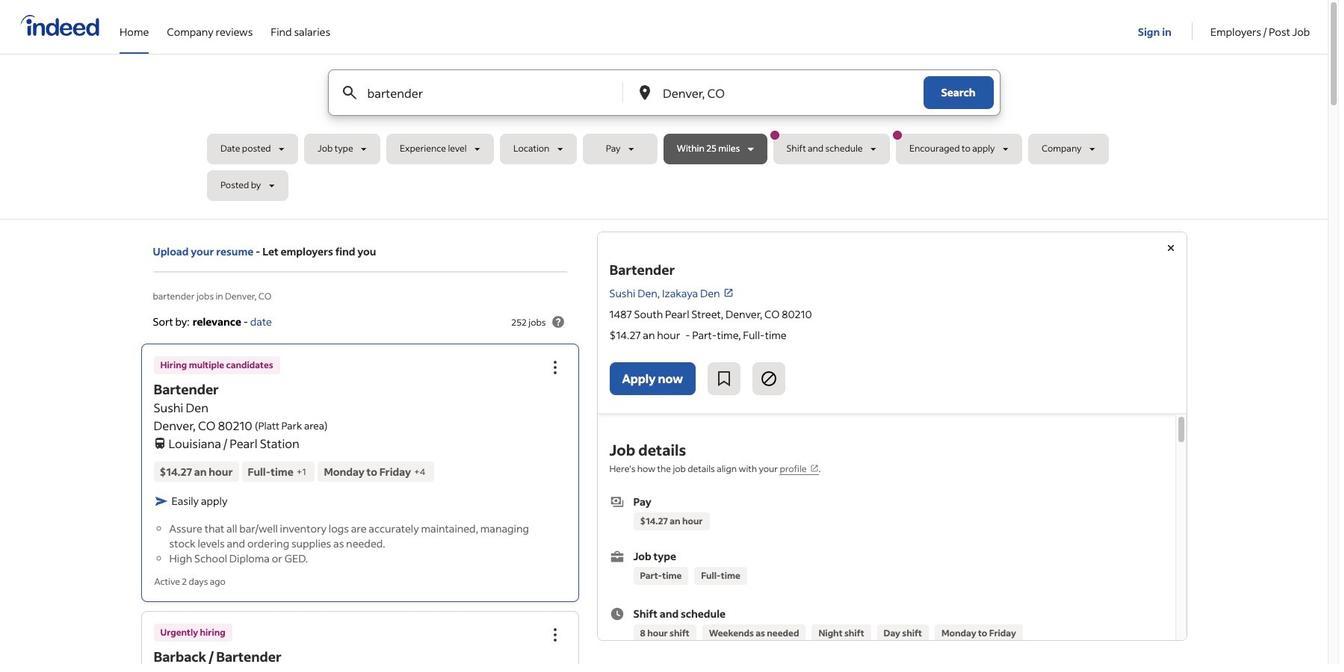 Task type: vqa. For each thing, say whether or not it's contained in the screenshot.
EMPLOYERS
no



Task type: locate. For each thing, give the bounding box(es) containing it.
transit information image
[[154, 435, 166, 449]]

None search field
[[207, 70, 1121, 207]]

save this job image
[[715, 370, 733, 388]]

close job details image
[[1162, 239, 1180, 257]]

job actions for bartender is collapsed image
[[546, 359, 564, 377]]

not interested image
[[760, 370, 778, 388]]

job preferences (opens in a new window) image
[[810, 464, 819, 473]]



Task type: describe. For each thing, give the bounding box(es) containing it.
sushi den, izakaya den (opens in a new tab) image
[[723, 288, 734, 299]]

job actions for barback / bartender is collapsed image
[[546, 626, 564, 644]]

help icon image
[[549, 313, 567, 331]]

search: Job title, keywords, or company text field
[[364, 70, 598, 115]]

Edit location text field
[[660, 70, 894, 115]]



